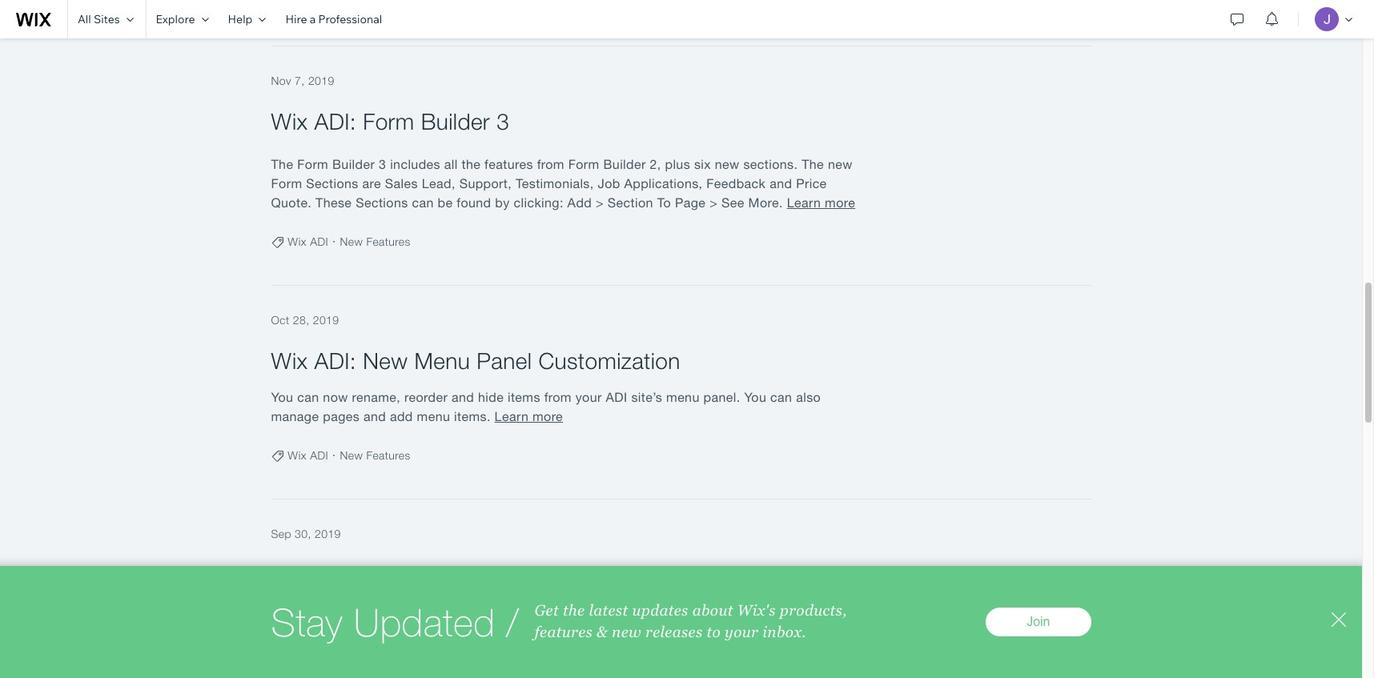 Task type: vqa. For each thing, say whether or not it's contained in the screenshot.
the Manage your groups on the go from the Wix Owner app
no



Task type: locate. For each thing, give the bounding box(es) containing it.
help
[[228, 12, 253, 26]]

professional
[[318, 12, 382, 26]]

hire a professional
[[286, 12, 382, 26]]



Task type: describe. For each thing, give the bounding box(es) containing it.
sites
[[94, 12, 120, 26]]

a
[[310, 12, 316, 26]]

all
[[78, 12, 91, 26]]

hire
[[286, 12, 307, 26]]

help button
[[218, 0, 276, 38]]

all sites
[[78, 12, 120, 26]]

hire a professional link
[[276, 0, 392, 38]]

explore
[[156, 12, 195, 26]]



